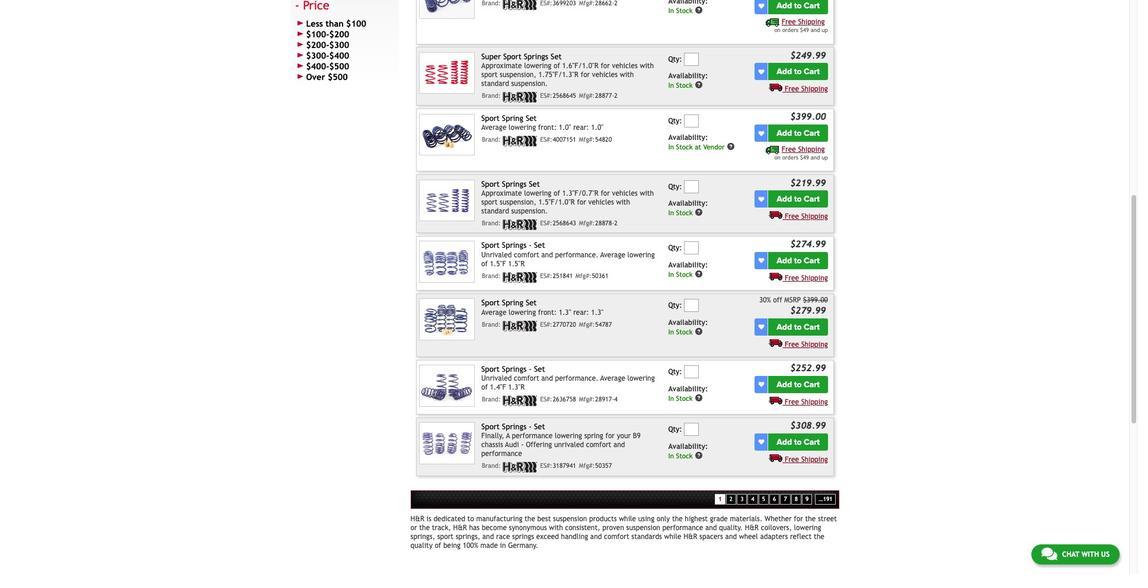 Task type: describe. For each thing, give the bounding box(es) containing it.
springs for $219.99
[[502, 179, 527, 188]]

finally,
[[482, 432, 504, 440]]

in for 30% off msrp
[[669, 328, 674, 336]]

synonymous
[[509, 524, 547, 532]]

3 add to wish list image from the top
[[759, 324, 765, 330]]

es#: 4007151 mfg#: 54820
[[540, 136, 612, 143]]

3187941
[[553, 462, 577, 469]]

1 1.0" from the left
[[559, 123, 572, 132]]

become
[[482, 524, 507, 532]]

2 free shipping on orders $49 and up from the top
[[775, 145, 828, 161]]

to up the $249.99
[[795, 1, 802, 11]]

of inside sport springs set approximate lowering of 1.3"f/0.7"r for vehicles with sport suspension, 1.5"f/1.0"r for vehicles with standard suspension.
[[554, 189, 560, 197]]

chat
[[1063, 550, 1080, 559]]

over
[[306, 72, 325, 82]]

being
[[444, 542, 461, 550]]

qty: for $308.99
[[669, 425, 682, 434]]

the right only
[[673, 515, 683, 523]]

0 vertical spatial $399.00
[[791, 111, 827, 122]]

approximate inside sport springs set approximate lowering of 1.3"f/0.7"r for vehicles with sport suspension, 1.5"f/1.0"r for vehicles with standard suspension.
[[482, 189, 522, 197]]

reflect
[[791, 533, 812, 541]]

1 add from the top
[[777, 1, 792, 11]]

front: for $399.00
[[538, 123, 557, 132]]

add for $399.00
[[777, 128, 792, 138]]

sport for $219.99
[[482, 179, 500, 188]]

in for $249.99
[[669, 81, 674, 89]]

for inside h&r is dedicated to manufacturing the best suspension products while using only the highest grade materials. whether for the street or the track, h&r has become synonymous with consistent, proven suspension performance and quality. h&r coilovers, lowering springs, sport springs, and race springs exceed handling and comfort standards while h&r spacers and wheel adapters reflect the quality of being 100% made in germany.
[[794, 515, 804, 523]]

grade
[[710, 515, 728, 523]]

spring
[[585, 432, 604, 440]]

using
[[639, 515, 655, 523]]

add to wish list image for $274.99
[[759, 258, 765, 264]]

1 vertical spatial performance
[[482, 450, 522, 458]]

2568645
[[553, 92, 577, 99]]

add to cart button for $219.99
[[769, 190, 828, 208]]

es#: 2568645 mfg#: 28877-2
[[540, 92, 618, 99]]

es#: 3187941 mfg#: 50357
[[540, 462, 612, 469]]

availability: for $249.99
[[669, 72, 708, 80]]

unrivaled for $274.99
[[482, 251, 512, 259]]

front: for 30% off msrp
[[538, 308, 557, 316]]

lowering inside sport springs - set unrivaled comfort and performance. average lowering of 1.4"f 1.3"r
[[628, 375, 655, 383]]

brand: for $249.99
[[482, 92, 501, 99]]

brand: for $274.99
[[482, 272, 501, 279]]

mfg#: for $219.99
[[579, 219, 595, 227]]

4 availability: in stock from the top
[[669, 318, 708, 336]]

chat with us link
[[1032, 544, 1120, 565]]

set inside sport springs set approximate lowering of 1.3"f/0.7"r for vehicles with sport suspension, 1.5"f/1.0"r for vehicles with standard suspension.
[[529, 179, 540, 188]]

es#3187941 - 50357 - sport springs - set  - finally, a performance lowering spring for your b9 chassis audi - offering unrivaled comfort and performance - h&r - audi image
[[419, 422, 475, 464]]

mfg#: for $249.99
[[579, 92, 595, 99]]

comments image
[[1042, 547, 1058, 561]]

stock for $399.00
[[676, 143, 693, 151]]

$300-
[[306, 51, 329, 61]]

availability: in stock at vendor
[[669, 133, 725, 151]]

h&r up wheel
[[745, 524, 759, 532]]

…191
[[819, 496, 833, 502]]

availability: in stock for $219.99
[[669, 199, 708, 217]]

2 1.0" from the left
[[592, 123, 604, 132]]

$279.99
[[791, 305, 827, 316]]

mfg#: left 54787
[[579, 321, 595, 328]]

sport for $308.99
[[482, 422, 500, 431]]

sport springs - set unrivaled comfort and performance. average lowering of 1.4"f 1.3"r
[[482, 365, 655, 392]]

add for $219.99
[[777, 194, 792, 204]]

free up $274.99 at top right
[[785, 212, 800, 221]]

stock for $274.99
[[676, 270, 693, 278]]

1 link
[[715, 494, 726, 505]]

msrp
[[785, 296, 801, 304]]

brand: for $252.99
[[482, 396, 501, 403]]

availability: for $252.99
[[669, 385, 708, 393]]

sport inside sport springs set approximate lowering of 1.3"f/0.7"r for vehicles with sport suspension, 1.5"f/1.0"r for vehicles with standard suspension.
[[482, 198, 498, 206]]

es#2568645 - 28877-2 - super sport springs set - approximate lowering of 1.6"f/1.0"r for vehicles with sport suspension, 1.75"f/1.3"r for vehicles with standard suspension. - h&r - bmw image
[[419, 52, 475, 94]]

the left street
[[806, 515, 816, 523]]

shipping up "$252.99"
[[802, 340, 828, 349]]

sport springs - set link for $308.99
[[482, 422, 545, 431]]

1 $49 from the top
[[801, 27, 809, 33]]

whether
[[765, 515, 792, 523]]

4 add to wish list image from the top
[[759, 381, 765, 387]]

1 1.3" from the left
[[559, 308, 572, 316]]

super
[[482, 52, 501, 61]]

free shipping image for $274.99
[[769, 272, 783, 280]]

availability: in stock for $252.99
[[669, 385, 708, 402]]

free shipping image for $249.99
[[769, 83, 783, 92]]

free down $308.99 at the bottom of the page
[[785, 455, 800, 464]]

question sign image for 30% off msrp
[[695, 327, 704, 336]]

street
[[818, 515, 838, 523]]

$100-$200 link
[[295, 29, 394, 40]]

h&r up or
[[411, 515, 425, 523]]

1 horizontal spatial 4
[[752, 496, 755, 502]]

question sign image for $308.99
[[695, 451, 704, 459]]

h&r down highest
[[684, 533, 698, 541]]

and up "spacers"
[[706, 524, 717, 532]]

mfg#: for $399.00
[[579, 136, 595, 143]]

0 horizontal spatial while
[[619, 515, 637, 523]]

$300-$400 link
[[295, 51, 394, 61]]

quality
[[411, 542, 433, 550]]

free shipping for $252.99
[[785, 398, 828, 406]]

proven
[[603, 524, 625, 532]]

of inside sport springs - set unrivaled comfort and performance. average lowering of 1.4"f 1.3"r
[[482, 383, 488, 392]]

availability: for $274.99
[[669, 261, 708, 269]]

free shipping image for $308.99
[[769, 453, 783, 462]]

free down the $249.99
[[785, 85, 800, 93]]

or
[[411, 524, 417, 532]]

1 horizontal spatial suspension
[[627, 524, 661, 532]]

chat with us
[[1063, 550, 1110, 559]]

us
[[1102, 550, 1110, 559]]

$300
[[329, 40, 349, 50]]

4 free shipping from the top
[[785, 340, 828, 349]]

2770720
[[553, 321, 577, 328]]

average inside sport spring set average lowering front: 1.0" rear: 1.0"
[[482, 123, 507, 132]]

to for $249.99
[[795, 67, 802, 77]]

and down consistent, on the bottom
[[591, 533, 602, 541]]

6 add to cart button from the top
[[769, 318, 828, 336]]

sport springs - set link for $274.99
[[482, 241, 545, 250]]

the up the synonymous
[[525, 515, 536, 523]]

shipping up $274.99 at top right
[[802, 212, 828, 221]]

sport inside super sport springs set approximate lowering of 1.6"f/1.0"r for vehicles with sport suspension, 1.75"f/1.3"r for vehicles with standard suspension.
[[482, 71, 498, 79]]

$399.00 inside the 30% off msrp $399.00 $279.99
[[803, 296, 828, 304]]

8
[[795, 496, 798, 502]]

sport spring set average lowering front: 1.0" rear: 1.0"
[[482, 114, 604, 132]]

0 horizontal spatial 4
[[615, 396, 618, 403]]

handling
[[561, 533, 589, 541]]

mfg#: for $274.99
[[576, 272, 592, 279]]

sport for $274.99
[[482, 241, 500, 250]]

h&r - corporate logo image for $274.99
[[503, 272, 538, 283]]

1 add to cart from the top
[[777, 1, 820, 11]]

to for $219.99
[[795, 194, 802, 204]]

question sign image for $219.99
[[695, 208, 704, 217]]

in for $219.99
[[669, 209, 674, 217]]

add to cart for $219.99
[[777, 194, 820, 204]]

es#2770720 - 54787 - sport spring set - average lowering front: 1.3" rear: 1.3" - h&r - volkswagen image
[[419, 298, 475, 340]]

sport springs set link
[[482, 179, 540, 188]]

$100
[[346, 19, 366, 29]]

average inside sport spring set average lowering front: 1.3" rear: 1.3"
[[482, 308, 507, 316]]

springs for $252.99
[[502, 365, 527, 374]]

and up the $249.99
[[811, 27, 820, 33]]

es#: for $399.00
[[540, 136, 553, 143]]

cart for $249.99
[[804, 67, 820, 77]]

super sport springs set link
[[482, 52, 562, 61]]

- for $308.99
[[529, 422, 532, 431]]

1 question sign image from the top
[[695, 6, 704, 14]]

es#: 251841 mfg#: 50361
[[540, 272, 609, 279]]

shipping down the $249.99
[[802, 85, 828, 93]]

performance inside h&r is dedicated to manufacturing the best suspension products while using only the highest grade materials. whether for the street or the track, h&r has become synonymous with consistent, proven suspension performance and quality. h&r coilovers, lowering springs, sport springs, and race springs exceed handling and comfort standards while h&r spacers and wheel adapters reflect the quality of being 100% made in germany.
[[663, 524, 704, 532]]

h&r - corporate logo image for $219.99
[[503, 219, 538, 230]]

add to cart for $252.99
[[777, 379, 820, 389]]

7 link
[[781, 494, 791, 505]]

unrivaled
[[555, 441, 584, 449]]

suspension. inside super sport springs set approximate lowering of 1.6"f/1.0"r for vehicles with sport suspension, 1.75"f/1.3"r for vehicles with standard suspension.
[[512, 80, 548, 88]]

set inside sport springs - set finally, a performance lowering spring for your b9 chassis audi - offering unrivaled comfort and performance
[[534, 422, 545, 431]]

6 link
[[770, 494, 780, 505]]

es#: for $274.99
[[540, 272, 553, 279]]

2 $49 from the top
[[801, 154, 809, 161]]

sport spring set average lowering front: 1.3" rear: 1.3"
[[482, 298, 604, 316]]

2 add to wish list image from the top
[[759, 130, 765, 136]]

to inside h&r is dedicated to manufacturing the best suspension products while using only the highest grade materials. whether for the street or the track, h&r has become synonymous with consistent, proven suspension performance and quality. h&r coilovers, lowering springs, sport springs, and race springs exceed handling and comfort standards while h&r spacers and wheel adapters reflect the quality of being 100% made in germany.
[[468, 515, 474, 523]]

stock for $252.99
[[676, 394, 693, 402]]

free up $308.99 at the bottom of the page
[[785, 398, 800, 406]]

add to wish list image for $308.99
[[759, 439, 765, 445]]

in stock
[[669, 6, 693, 15]]

wheel
[[739, 533, 759, 541]]

less
[[306, 19, 323, 29]]

lowering inside sport springs - set unrivaled comfort and performance. average lowering of 1.5"f 1.5"r
[[628, 251, 655, 259]]

and down quality.
[[726, 533, 737, 541]]

add to cart button for $252.99
[[769, 376, 828, 393]]

standard inside super sport springs set approximate lowering of 1.6"f/1.0"r for vehicles with sport suspension, 1.75"f/1.3"r for vehicles with standard suspension.
[[482, 80, 509, 88]]

$200
[[329, 29, 349, 39]]

qty: for $219.99
[[669, 182, 682, 191]]

es#3699203 - 28662-2 - sport spring set - 28662-2 - average lowering front: 1.6" rear: 1.5" - h&r - bmw image
[[419, 0, 475, 19]]

5 link
[[759, 494, 769, 505]]

exceed
[[537, 533, 559, 541]]

5 brand: from the top
[[482, 321, 501, 328]]

1 springs, from the left
[[411, 533, 435, 541]]

made
[[481, 542, 498, 550]]

free up the $249.99
[[782, 18, 796, 26]]

free up $219.99
[[782, 145, 796, 154]]

for down 1.3"f/0.7"r
[[577, 198, 587, 206]]

comfort inside sport springs - set finally, a performance lowering spring for your b9 chassis audi - offering unrivaled comfort and performance
[[586, 441, 612, 449]]

1.6"f/1.0"r
[[563, 62, 599, 70]]

germany.
[[508, 542, 539, 550]]

and inside sport springs - set finally, a performance lowering spring for your b9 chassis audi - offering unrivaled comfort and performance
[[614, 441, 625, 449]]

1 stock from the top
[[676, 6, 693, 15]]

$400-$500 link
[[295, 61, 394, 72]]

2 on from the top
[[775, 154, 781, 161]]

spacers
[[700, 533, 724, 541]]

9 link
[[802, 494, 813, 505]]

1 add to wish list image from the top
[[759, 3, 765, 9]]

shipping up $279.99
[[802, 274, 828, 282]]

2 1.3" from the left
[[592, 308, 604, 316]]

6
[[773, 496, 777, 502]]

adapters
[[761, 533, 788, 541]]

and inside sport springs - set unrivaled comfort and performance. average lowering of 1.4"f 1.3"r
[[542, 375, 553, 383]]

free shipping image for $219.99
[[769, 211, 783, 219]]

materials.
[[730, 515, 763, 523]]

es#251841 - 50361 - sport springs - set - unrivaled comfort and performance. average lowering of 1.5"f 1.5"r - h&r - audi image
[[419, 241, 475, 283]]

1 free shipping on orders $49 and up from the top
[[775, 18, 828, 33]]

lowering inside sport springs - set finally, a performance lowering spring for your b9 chassis audi - offering unrivaled comfort and performance
[[555, 432, 582, 440]]

1 on from the top
[[775, 27, 781, 33]]

and up $219.99
[[811, 154, 820, 161]]

a
[[506, 432, 510, 440]]

only
[[657, 515, 670, 523]]

2 for $219.99
[[615, 219, 618, 227]]

7
[[784, 496, 787, 502]]

1 h&r - corporate logo image from the top
[[503, 0, 538, 10]]

in for $308.99
[[669, 451, 674, 460]]

$308.99
[[791, 420, 827, 431]]

standards
[[632, 533, 662, 541]]

$252.99
[[791, 362, 827, 373]]

sport springs - set finally, a performance lowering spring for your b9 chassis audi - offering unrivaled comfort and performance
[[482, 422, 641, 458]]

6 add to cart from the top
[[777, 322, 820, 332]]

qty: for $399.00
[[669, 117, 682, 125]]

h&r down dedicated
[[453, 524, 467, 532]]

1.3"r
[[509, 383, 525, 392]]

chassis
[[482, 441, 503, 449]]

add to cart button for $274.99
[[769, 252, 828, 269]]

1 up from the top
[[822, 27, 828, 33]]

springs inside super sport springs set approximate lowering of 1.6"f/1.0"r for vehicles with sport suspension, 1.75"f/1.3"r for vehicles with standard suspension.
[[524, 52, 549, 61]]

1.75"f/1.3"r
[[539, 71, 579, 79]]

springs for $274.99
[[502, 241, 527, 250]]

rear: for 30% off msrp
[[574, 308, 589, 316]]

free shipping for $249.99
[[785, 85, 828, 93]]

rear: for $399.00
[[574, 123, 589, 132]]

brand: for $219.99
[[482, 219, 501, 227]]

1.5"f/1.0"r
[[539, 198, 575, 206]]

comfort inside sport springs - set unrivaled comfort and performance. average lowering of 1.5"f 1.5"r
[[514, 251, 540, 259]]

1 cart from the top
[[804, 1, 820, 11]]

cart for $274.99
[[804, 256, 820, 266]]

free up msrp
[[785, 274, 800, 282]]

6 h&r - corporate logo image from the top
[[503, 321, 538, 331]]

shipping up the $249.99
[[799, 18, 825, 26]]

shipping up $308.99 at the bottom of the page
[[802, 398, 828, 406]]

in
[[500, 542, 506, 550]]

add for $274.99
[[777, 256, 792, 266]]

$249.99
[[791, 50, 827, 60]]

question sign image for $399.00
[[727, 142, 735, 151]]

and inside sport springs - set unrivaled comfort and performance. average lowering of 1.5"f 1.5"r
[[542, 251, 553, 259]]



Task type: vqa. For each thing, say whether or not it's contained in the screenshot.


Task type: locate. For each thing, give the bounding box(es) containing it.
set inside sport spring set average lowering front: 1.3" rear: 1.3"
[[526, 298, 537, 307]]

front: inside sport spring set average lowering front: 1.3" rear: 1.3"
[[538, 308, 557, 316]]

$219.99
[[791, 177, 827, 188]]

$400-
[[306, 61, 329, 71]]

performance
[[512, 432, 553, 440], [482, 450, 522, 458], [663, 524, 704, 532]]

h&r - corporate logo image down sport spring set average lowering front: 1.3" rear: 1.3"
[[503, 321, 538, 331]]

0 horizontal spatial suspension
[[553, 515, 587, 523]]

0 vertical spatial 4
[[615, 396, 618, 403]]

h&r - corporate logo image for $399.00
[[503, 136, 538, 146]]

brand:
[[482, 92, 501, 99], [482, 136, 501, 143], [482, 219, 501, 227], [482, 272, 501, 279], [482, 321, 501, 328], [482, 396, 501, 403], [482, 462, 501, 469]]

2 brand: from the top
[[482, 136, 501, 143]]

1.3" up 2770720
[[559, 308, 572, 316]]

comfort down the proven on the right of the page
[[604, 533, 630, 541]]

7 in from the top
[[669, 394, 674, 402]]

1 vertical spatial performance.
[[555, 375, 599, 383]]

availability: in stock for $249.99
[[669, 72, 708, 89]]

unrivaled for $252.99
[[482, 375, 512, 383]]

suspension. down 1.5"f/1.0"r
[[512, 207, 548, 215]]

3 add to cart button from the top
[[769, 125, 828, 142]]

to down $279.99
[[795, 322, 802, 332]]

0 vertical spatial suspension,
[[500, 71, 537, 79]]

free shipping image
[[766, 18, 780, 27], [769, 83, 783, 92], [766, 146, 780, 154], [769, 211, 783, 219], [769, 272, 783, 280], [769, 339, 783, 347], [769, 396, 783, 404], [769, 453, 783, 462]]

6 free shipping from the top
[[785, 455, 828, 464]]

2 link
[[726, 494, 737, 505]]

7 add from the top
[[777, 379, 792, 389]]

sport up 1.4"f
[[482, 365, 500, 374]]

in for $399.00
[[669, 143, 674, 151]]

7 add to cart from the top
[[777, 379, 820, 389]]

for left the your
[[606, 432, 615, 440]]

comfort inside h&r is dedicated to manufacturing the best suspension products while using only the highest grade materials. whether for the street or the track, h&r has become synonymous with consistent, proven suspension performance and quality. h&r coilovers, lowering springs, sport springs, and race springs exceed handling and comfort standards while h&r spacers and wheel adapters reflect the quality of being 100% made in germany.
[[604, 533, 630, 541]]

sport for $399.00
[[482, 114, 500, 122]]

and up 2636758
[[542, 375, 553, 383]]

sport inside h&r is dedicated to manufacturing the best suspension products while using only the highest grade materials. whether for the street or the track, h&r has become synonymous with consistent, proven suspension performance and quality. h&r coilovers, lowering springs, sport springs, and race springs exceed handling and comfort standards while h&r spacers and wheel adapters reflect the quality of being 100% made in germany.
[[438, 533, 454, 541]]

sport for $252.99
[[482, 365, 500, 374]]

2 approximate from the top
[[482, 189, 522, 197]]

to for $252.99
[[795, 379, 802, 389]]

manufacturing
[[477, 515, 523, 523]]

6 stock from the top
[[676, 328, 693, 336]]

sport inside sport spring set average lowering front: 1.0" rear: 1.0"
[[482, 114, 500, 122]]

set inside sport springs - set unrivaled comfort and performance. average lowering of 1.4"f 1.3"r
[[534, 365, 545, 374]]

es#: left 2568643
[[540, 219, 553, 227]]

free shipping down the $249.99
[[785, 85, 828, 93]]

cart up $219.99
[[804, 128, 820, 138]]

6 es#: from the top
[[540, 396, 553, 403]]

standard inside sport springs set approximate lowering of 1.3"f/0.7"r for vehicles with sport suspension, 1.5"f/1.0"r for vehicles with standard suspension.
[[482, 207, 509, 215]]

suspension
[[553, 515, 587, 523], [627, 524, 661, 532]]

4 link
[[748, 494, 758, 505]]

up up the $249.99
[[822, 27, 828, 33]]

2 in from the top
[[669, 81, 674, 89]]

free
[[782, 18, 796, 26], [785, 85, 800, 93], [782, 145, 796, 154], [785, 212, 800, 221], [785, 274, 800, 282], [785, 340, 800, 349], [785, 398, 800, 406], [785, 455, 800, 464]]

sport inside sport springs - set finally, a performance lowering spring for your b9 chassis audi - offering unrivaled comfort and performance
[[482, 422, 500, 431]]

0 vertical spatial suspension.
[[512, 80, 548, 88]]

rear: inside sport spring set average lowering front: 1.3" rear: 1.3"
[[574, 308, 589, 316]]

brand: for $399.00
[[482, 136, 501, 143]]

28878-
[[596, 219, 615, 227]]

30% off msrp $399.00 $279.99
[[760, 296, 828, 316]]

2 sport springs - set link from the top
[[482, 365, 545, 374]]

1 vertical spatial $500
[[328, 72, 348, 82]]

3 availability: from the top
[[669, 199, 708, 208]]

shipping down $308.99 at the bottom of the page
[[802, 455, 828, 464]]

sport up finally,
[[482, 422, 500, 431]]

availability: for $219.99
[[669, 199, 708, 208]]

2 unrivaled from the top
[[482, 375, 512, 383]]

availability: in stock for $274.99
[[669, 261, 708, 278]]

3 add to cart from the top
[[777, 128, 820, 138]]

1 vertical spatial while
[[665, 533, 682, 541]]

add to cart button down $274.99 at top right
[[769, 252, 828, 269]]

lowering
[[524, 62, 552, 70], [509, 123, 536, 132], [524, 189, 552, 197], [628, 251, 655, 259], [509, 308, 536, 316], [628, 375, 655, 383], [555, 432, 582, 440], [794, 524, 822, 532]]

1 vertical spatial suspension.
[[512, 207, 548, 215]]

availability:
[[669, 72, 708, 80], [669, 133, 708, 142], [669, 199, 708, 208], [669, 261, 708, 269], [669, 318, 708, 327], [669, 385, 708, 393], [669, 442, 708, 450]]

suspension, inside super sport springs set approximate lowering of 1.6"f/1.0"r for vehicles with sport suspension, 1.75"f/1.3"r for vehicles with standard suspension.
[[500, 71, 537, 79]]

shipping
[[799, 18, 825, 26], [802, 85, 828, 93], [799, 145, 825, 154], [802, 212, 828, 221], [802, 274, 828, 282], [802, 340, 828, 349], [802, 398, 828, 406], [802, 455, 828, 464]]

1 vertical spatial up
[[822, 154, 828, 161]]

front: inside sport spring set average lowering front: 1.0" rear: 1.0"
[[538, 123, 557, 132]]

es#: down sport spring set average lowering front: 1.0" rear: 1.0"
[[540, 136, 553, 143]]

products
[[590, 515, 617, 523]]

springs, up "quality"
[[411, 533, 435, 541]]

5 cart from the top
[[804, 256, 820, 266]]

1 vertical spatial sport springs - set link
[[482, 365, 545, 374]]

h&r - corporate logo image up the super sport springs set link
[[503, 0, 538, 10]]

add to cart
[[777, 1, 820, 11], [777, 67, 820, 77], [777, 128, 820, 138], [777, 194, 820, 204], [777, 256, 820, 266], [777, 322, 820, 332], [777, 379, 820, 389], [777, 437, 820, 447]]

coilovers,
[[761, 524, 792, 532]]

set inside super sport springs set approximate lowering of 1.6"f/1.0"r for vehicles with sport suspension, 1.75"f/1.3"r for vehicles with standard suspension.
[[551, 52, 562, 61]]

0 vertical spatial spring
[[502, 114, 524, 122]]

to down $219.99
[[795, 194, 802, 204]]

free shipping for $308.99
[[785, 455, 828, 464]]

2636758
[[553, 396, 577, 403]]

h&r - corporate logo image
[[503, 0, 538, 10], [503, 92, 538, 103], [503, 136, 538, 146], [503, 219, 538, 230], [503, 272, 538, 283], [503, 321, 538, 331], [503, 396, 538, 407], [503, 462, 538, 473]]

251841
[[553, 272, 573, 279]]

- inside sport springs - set unrivaled comfort and performance. average lowering of 1.4"f 1.3"r
[[529, 365, 532, 374]]

es#2636758 - 28917-4 - sport springs - set - unrivaled comfort and performance. average lowering of 1.4"f 1.3"r - h&r - audi image
[[419, 365, 475, 407]]

h&r
[[411, 515, 425, 523], [453, 524, 467, 532], [745, 524, 759, 532], [684, 533, 698, 541]]

1 performance. from the top
[[555, 251, 599, 259]]

qty:
[[669, 55, 682, 63], [669, 117, 682, 125], [669, 182, 682, 191], [669, 244, 682, 252], [669, 302, 682, 310], [669, 368, 682, 376], [669, 425, 682, 434]]

add down "$252.99"
[[777, 379, 792, 389]]

brand: down chassis
[[482, 462, 501, 469]]

performance. for $252.99
[[555, 375, 599, 383]]

average up the 50361
[[601, 251, 626, 259]]

less than $100 link
[[295, 19, 394, 29]]

front: up 4007151
[[538, 123, 557, 132]]

question sign image
[[695, 6, 704, 14], [695, 270, 704, 278], [695, 327, 704, 336], [695, 394, 704, 402]]

4 up the your
[[615, 396, 618, 403]]

5 es#: from the top
[[540, 321, 553, 328]]

in for $252.99
[[669, 394, 674, 402]]

2 vertical spatial performance
[[663, 524, 704, 532]]

sport down sport springs set link
[[482, 198, 498, 206]]

suspension. down the super sport springs set link
[[512, 80, 548, 88]]

8 h&r - corporate logo image from the top
[[503, 462, 538, 473]]

8 add from the top
[[777, 437, 792, 447]]

1 vertical spatial $399.00
[[803, 296, 828, 304]]

0 vertical spatial $500
[[329, 61, 349, 71]]

add to cart button up the $249.99
[[769, 0, 828, 14]]

6 availability: in stock from the top
[[669, 442, 708, 460]]

1 vertical spatial sport
[[482, 198, 498, 206]]

question sign image for $274.99
[[695, 270, 704, 278]]

1 add to wish list image from the top
[[759, 69, 765, 75]]

h&r - corporate logo image down sport spring set average lowering front: 1.0" rear: 1.0"
[[503, 136, 538, 146]]

stock inside availability: in stock at vendor
[[676, 143, 693, 151]]

brand: right es#2770720 - 54787 - sport spring set - average lowering front: 1.3" rear: 1.3" - h&r - volkswagen image on the left bottom
[[482, 321, 501, 328]]

cart for $399.00
[[804, 128, 820, 138]]

springs inside sport springs - set finally, a performance lowering spring for your b9 chassis audi - offering unrivaled comfort and performance
[[502, 422, 527, 431]]

6 cart from the top
[[804, 322, 820, 332]]

for inside sport springs - set finally, a performance lowering spring for your b9 chassis audi - offering unrivaled comfort and performance
[[606, 432, 615, 440]]

add to cart up the $249.99
[[777, 1, 820, 11]]

8 link
[[792, 494, 802, 505]]

1 availability: from the top
[[669, 72, 708, 80]]

1 free shipping from the top
[[785, 85, 828, 93]]

5 add from the top
[[777, 256, 792, 266]]

0 vertical spatial performance.
[[555, 251, 599, 259]]

front: up 2770720
[[538, 308, 557, 316]]

for right 1.3"f/0.7"r
[[601, 189, 610, 197]]

3 brand: from the top
[[482, 219, 501, 227]]

2 right 2568643
[[615, 219, 618, 227]]

0 vertical spatial free shipping on orders $49 and up
[[775, 18, 828, 33]]

add to cart button
[[769, 0, 828, 14], [769, 63, 828, 80], [769, 125, 828, 142], [769, 190, 828, 208], [769, 252, 828, 269], [769, 318, 828, 336], [769, 376, 828, 393], [769, 433, 828, 450]]

2 h&r - corporate logo image from the top
[[503, 92, 538, 103]]

add to cart button for $308.99
[[769, 433, 828, 450]]

sport down 1.5"f
[[482, 298, 500, 307]]

spring inside sport spring set average lowering front: 1.3" rear: 1.3"
[[502, 298, 524, 307]]

1 in from the top
[[669, 6, 674, 15]]

for up reflect
[[794, 515, 804, 523]]

1 vertical spatial 4
[[752, 496, 755, 502]]

rear: up "es#: 4007151 mfg#: 54820"
[[574, 123, 589, 132]]

1 vertical spatial free shipping on orders $49 and up
[[775, 145, 828, 161]]

5 stock from the top
[[676, 270, 693, 278]]

springs for $308.99
[[502, 422, 527, 431]]

for down 1.6"f/1.0"r
[[581, 71, 590, 79]]

sport springs - set unrivaled comfort and performance. average lowering of 1.5"f 1.5"r
[[482, 241, 655, 268]]

add to cart for $249.99
[[777, 67, 820, 77]]

1.3"f/0.7"r
[[563, 189, 599, 197]]

sport inside sport springs - set unrivaled comfort and performance. average lowering of 1.5"f 1.5"r
[[482, 241, 500, 250]]

in inside availability: in stock at vendor
[[669, 143, 674, 151]]

4 cart from the top
[[804, 194, 820, 204]]

0 vertical spatial suspension
[[553, 515, 587, 523]]

0 vertical spatial sport spring set link
[[482, 114, 537, 122]]

es#: for $252.99
[[540, 396, 553, 403]]

add down $308.99 at the bottom of the page
[[777, 437, 792, 447]]

0 vertical spatial up
[[822, 27, 828, 33]]

2 vertical spatial sport
[[438, 533, 454, 541]]

2 availability: from the top
[[669, 133, 708, 142]]

of inside sport springs - set unrivaled comfort and performance. average lowering of 1.5"f 1.5"r
[[482, 260, 488, 268]]

standard down super
[[482, 80, 509, 88]]

approximate inside super sport springs set approximate lowering of 1.6"f/1.0"r for vehicles with sport suspension, 1.75"f/1.3"r for vehicles with standard suspension.
[[482, 62, 522, 70]]

question sign image for $249.99
[[695, 81, 704, 89]]

to for $308.99
[[795, 437, 802, 447]]

2 orders from the top
[[783, 154, 799, 161]]

$400
[[329, 51, 349, 61]]

consistent,
[[566, 524, 601, 532]]

1 standard from the top
[[482, 80, 509, 88]]

performance. inside sport springs - set unrivaled comfort and performance. average lowering of 1.4"f 1.3"r
[[555, 375, 599, 383]]

sport spring set link
[[482, 114, 537, 122], [482, 298, 537, 307]]

and up 'made'
[[483, 533, 494, 541]]

1 front: from the top
[[538, 123, 557, 132]]

0 vertical spatial approximate
[[482, 62, 522, 70]]

4 question sign image from the top
[[695, 394, 704, 402]]

stock
[[676, 6, 693, 15], [676, 81, 693, 89], [676, 143, 693, 151], [676, 209, 693, 217], [676, 270, 693, 278], [676, 328, 693, 336], [676, 394, 693, 402], [676, 451, 693, 460]]

4 add to cart from the top
[[777, 194, 820, 204]]

of left 1.5"f
[[482, 260, 488, 268]]

2 right 2568645
[[615, 92, 618, 99]]

0 horizontal spatial 1.0"
[[559, 123, 572, 132]]

sport up 1.5"f
[[482, 241, 500, 250]]

comfort down spring
[[586, 441, 612, 449]]

2 add from the top
[[777, 67, 792, 77]]

h&r is dedicated to manufacturing the best suspension products while using only the highest grade materials. whether for the street or the track, h&r has become synonymous with consistent, proven suspension performance and quality. h&r coilovers, lowering springs, sport springs, and race springs exceed handling and comfort standards while h&r spacers and wheel adapters reflect the quality of being 100% made in germany.
[[411, 515, 838, 550]]

es#: 2568643 mfg#: 28878-2
[[540, 219, 618, 227]]

and up 251841
[[542, 251, 553, 259]]

2 add to cart button from the top
[[769, 63, 828, 80]]

with inside h&r is dedicated to manufacturing the best suspension products while using only the highest grade materials. whether for the street or the track, h&r has become synonymous with consistent, proven suspension performance and quality. h&r coilovers, lowering springs, sport springs, and race springs exceed handling and comfort standards while h&r spacers and wheel adapters reflect the quality of being 100% made in germany.
[[549, 524, 563, 532]]

es#4007151 - 54820 - sport spring set - average lowering front: 1.0" rear: 1.0" - h&r - volkswagen image
[[419, 114, 475, 156]]

availability: for $308.99
[[669, 442, 708, 450]]

add down $219.99
[[777, 194, 792, 204]]

comfort inside sport springs - set unrivaled comfort and performance. average lowering of 1.4"f 1.3"r
[[514, 375, 540, 383]]

free shipping down $308.99 at the bottom of the page
[[785, 455, 828, 464]]

approximate down super
[[482, 62, 522, 70]]

1 vertical spatial orders
[[783, 154, 799, 161]]

1 spring from the top
[[502, 114, 524, 122]]

0 horizontal spatial 1.3"
[[559, 308, 572, 316]]

4 h&r - corporate logo image from the top
[[503, 219, 538, 230]]

2 springs, from the left
[[456, 533, 481, 541]]

availability: inside availability: in stock at vendor
[[669, 133, 708, 142]]

es#: 2636758 mfg#: 28917-4
[[540, 396, 618, 403]]

add to cart down the $249.99
[[777, 67, 820, 77]]

3 es#: from the top
[[540, 219, 553, 227]]

es#: for $249.99
[[540, 92, 553, 99]]

availability: in stock
[[669, 72, 708, 89], [669, 199, 708, 217], [669, 261, 708, 278], [669, 318, 708, 336], [669, 385, 708, 402], [669, 442, 708, 460]]

0 horizontal spatial springs,
[[411, 533, 435, 541]]

qty: for $274.99
[[669, 244, 682, 252]]

2 up from the top
[[822, 154, 828, 161]]

to down "$252.99"
[[795, 379, 802, 389]]

5 availability: in stock from the top
[[669, 385, 708, 402]]

…191 link
[[816, 494, 837, 505]]

stock for $219.99
[[676, 209, 693, 217]]

$200-
[[306, 40, 329, 50]]

performance. up es#: 2636758 mfg#: 28917-4
[[555, 375, 599, 383]]

for right 1.6"f/1.0"r
[[601, 62, 610, 70]]

1.3" up 54787
[[592, 308, 604, 316]]

0 vertical spatial sport springs - set link
[[482, 241, 545, 250]]

question sign image
[[695, 81, 704, 89], [727, 142, 735, 151], [695, 208, 704, 217], [695, 451, 704, 459]]

set inside sport spring set average lowering front: 1.0" rear: 1.0"
[[526, 114, 537, 122]]

stock for 30% off msrp
[[676, 328, 693, 336]]

2 suspension. from the top
[[512, 207, 548, 215]]

8 stock from the top
[[676, 451, 693, 460]]

4 brand: from the top
[[482, 272, 501, 279]]

0 vertical spatial rear:
[[574, 123, 589, 132]]

2 sport spring set link from the top
[[482, 298, 537, 307]]

add to cart for $399.00
[[777, 128, 820, 138]]

cart down $219.99
[[804, 194, 820, 204]]

2 free shipping from the top
[[785, 212, 828, 221]]

sport
[[482, 71, 498, 79], [482, 198, 498, 206], [438, 533, 454, 541]]

$200-$300 link
[[295, 40, 394, 51]]

add for $308.99
[[777, 437, 792, 447]]

add to cart button down the $249.99
[[769, 63, 828, 80]]

best
[[538, 515, 551, 523]]

- for $274.99
[[529, 241, 532, 250]]

unrivaled inside sport springs - set unrivaled comfort and performance. average lowering of 1.4"f 1.3"r
[[482, 375, 512, 383]]

5 availability: from the top
[[669, 318, 708, 327]]

super sport springs set approximate lowering of 1.6"f/1.0"r for vehicles with sport suspension, 1.75"f/1.3"r for vehicles with standard suspension.
[[482, 52, 654, 88]]

2 vertical spatial sport springs - set link
[[482, 422, 545, 431]]

es#: left 2568645
[[540, 92, 553, 99]]

question sign image for $252.99
[[695, 394, 704, 402]]

es#: left 2636758
[[540, 396, 553, 403]]

7 availability: from the top
[[669, 442, 708, 450]]

1 vertical spatial suspension,
[[500, 198, 537, 206]]

1 vertical spatial spring
[[502, 298, 524, 307]]

sport right super
[[504, 52, 522, 61]]

add up $219.99
[[777, 128, 792, 138]]

sport inside sport spring set average lowering front: 1.3" rear: 1.3"
[[482, 298, 500, 307]]

free shipping on orders $49 and up up the $249.99
[[775, 18, 828, 33]]

0 vertical spatial sport
[[482, 71, 498, 79]]

2 cart from the top
[[804, 67, 820, 77]]

- inside sport springs - set unrivaled comfort and performance. average lowering of 1.5"f 1.5"r
[[529, 241, 532, 250]]

1 vertical spatial rear:
[[574, 308, 589, 316]]

has
[[469, 524, 480, 532]]

free shipping image for $252.99
[[769, 396, 783, 404]]

0 vertical spatial orders
[[783, 27, 799, 33]]

None text field
[[685, 114, 699, 127], [685, 180, 699, 193], [685, 242, 699, 255], [685, 299, 699, 312], [685, 114, 699, 127], [685, 180, 699, 193], [685, 242, 699, 255], [685, 299, 699, 312]]

es#: for $219.99
[[540, 219, 553, 227]]

availability: in stock for $308.99
[[669, 442, 708, 460]]

4 stock from the top
[[676, 209, 693, 217]]

9
[[806, 496, 809, 502]]

2
[[615, 92, 618, 99], [615, 219, 618, 227], [730, 496, 733, 502]]

1 vertical spatial suspension
[[627, 524, 661, 532]]

0 vertical spatial 2
[[615, 92, 618, 99]]

availability: for $399.00
[[669, 133, 708, 142]]

1 add to cart button from the top
[[769, 0, 828, 14]]

2 vertical spatial 2
[[730, 496, 733, 502]]

unrivaled inside sport springs - set unrivaled comfort and performance. average lowering of 1.5"f 1.5"r
[[482, 251, 512, 259]]

qty: for $252.99
[[669, 368, 682, 376]]

0 vertical spatial unrivaled
[[482, 251, 512, 259]]

7 stock from the top
[[676, 394, 693, 402]]

set inside sport springs - set unrivaled comfort and performance. average lowering of 1.5"f 1.5"r
[[534, 241, 545, 250]]

es#: left 251841
[[540, 272, 553, 279]]

of inside super sport springs set approximate lowering of 1.6"f/1.0"r for vehicles with sport suspension, 1.75"f/1.3"r for vehicles with standard suspension.
[[554, 62, 560, 70]]

cart for $252.99
[[804, 379, 820, 389]]

brand: down 1.5"f
[[482, 272, 501, 279]]

spring inside sport spring set average lowering front: 1.0" rear: 1.0"
[[502, 114, 524, 122]]

lowering inside h&r is dedicated to manufacturing the best suspension products while using only the highest grade materials. whether for the street or the track, h&r has become synonymous with consistent, proven suspension performance and quality. h&r coilovers, lowering springs, sport springs, and race springs exceed handling and comfort standards while h&r spacers and wheel adapters reflect the quality of being 100% made in germany.
[[794, 524, 822, 532]]

standard
[[482, 80, 509, 88], [482, 207, 509, 215]]

0 vertical spatial on
[[775, 27, 781, 33]]

free shipping up msrp
[[785, 274, 828, 282]]

es#2568643 - 28878-2 - sport springs set - approximate lowering of 1.3"f/0.7"r for vehicles with sport suspension, 1.5"f/1.0"r for vehicles with standard suspension. - h&r - bmw image
[[419, 179, 475, 221]]

1 es#: from the top
[[540, 92, 553, 99]]

add to wish list image
[[759, 69, 765, 75], [759, 196, 765, 202], [759, 258, 765, 264], [759, 439, 765, 445]]

4 add from the top
[[777, 194, 792, 204]]

quality.
[[719, 524, 743, 532]]

free shipping image for $399.00
[[766, 146, 780, 154]]

50357
[[596, 462, 612, 469]]

b9
[[633, 432, 641, 440]]

average inside sport springs - set unrivaled comfort and performance. average lowering of 1.4"f 1.3"r
[[601, 375, 626, 383]]

2 add to wish list image from the top
[[759, 196, 765, 202]]

2568643
[[553, 219, 577, 227]]

sport springs - set link for $252.99
[[482, 365, 545, 374]]

add to wish list image
[[759, 3, 765, 9], [759, 130, 765, 136], [759, 324, 765, 330], [759, 381, 765, 387]]

of
[[554, 62, 560, 70], [554, 189, 560, 197], [482, 260, 488, 268], [482, 383, 488, 392], [435, 542, 441, 550]]

of up 1.5"f/1.0"r
[[554, 189, 560, 197]]

1 availability: in stock from the top
[[669, 72, 708, 89]]

suspension. inside sport springs set approximate lowering of 1.3"f/0.7"r for vehicles with sport suspension, 1.5"f/1.0"r for vehicles with standard suspension.
[[512, 207, 548, 215]]

rear: inside sport spring set average lowering front: 1.0" rear: 1.0"
[[574, 123, 589, 132]]

free shipping up "$252.99"
[[785, 340, 828, 349]]

es#: for $308.99
[[540, 462, 553, 469]]

to for $399.00
[[795, 128, 802, 138]]

2 standard from the top
[[482, 207, 509, 215]]

8 in from the top
[[669, 451, 674, 460]]

8 cart from the top
[[804, 437, 820, 447]]

springs inside sport springs - set unrivaled comfort and performance. average lowering of 1.5"f 1.5"r
[[502, 241, 527, 250]]

4
[[615, 396, 618, 403], [752, 496, 755, 502]]

0 vertical spatial standard
[[482, 80, 509, 88]]

1 vertical spatial front:
[[538, 308, 557, 316]]

while up the proven on the right of the page
[[619, 515, 637, 523]]

less than $100 $100-$200 $200-$300 $300-$400 $400-$500 over $500
[[306, 19, 366, 82]]

add for $252.99
[[777, 379, 792, 389]]

1 horizontal spatial 1.3"
[[592, 308, 604, 316]]

performance. inside sport springs - set unrivaled comfort and performance. average lowering of 1.5"f 1.5"r
[[555, 251, 599, 259]]

free shipping up $274.99 at top right
[[785, 212, 828, 221]]

springs inside sport springs - set unrivaled comfort and performance. average lowering of 1.4"f 1.3"r
[[502, 365, 527, 374]]

h&r - corporate logo image down 1.5"r
[[503, 272, 538, 283]]

add to cart button up $219.99
[[769, 125, 828, 142]]

lowering inside sport spring set average lowering front: 1.0" rear: 1.0"
[[509, 123, 536, 132]]

stock for $249.99
[[676, 81, 693, 89]]

$274.99
[[791, 239, 827, 249]]

orders up the $249.99
[[783, 27, 799, 33]]

mfg#: left 28878-
[[579, 219, 595, 227]]

h&r - corporate logo image for $249.99
[[503, 92, 538, 103]]

None text field
[[685, 53, 699, 66], [685, 365, 699, 379], [685, 423, 699, 436], [685, 53, 699, 66], [685, 365, 699, 379], [685, 423, 699, 436]]

2 for $249.99
[[615, 92, 618, 99]]

mfg#: left 28917-
[[579, 396, 595, 403]]

0 vertical spatial $49
[[801, 27, 809, 33]]

3 in from the top
[[669, 143, 674, 151]]

add to cart down $308.99 at the bottom of the page
[[777, 437, 820, 447]]

sport springs set approximate lowering of 1.3"f/0.7"r for vehicles with sport suspension, 1.5"f/1.0"r for vehicles with standard suspension.
[[482, 179, 654, 215]]

free up "$252.99"
[[785, 340, 800, 349]]

add for $249.99
[[777, 67, 792, 77]]

offering
[[526, 441, 552, 449]]

add to cart button for $249.99
[[769, 63, 828, 80]]

sport inside super sport springs set approximate lowering of 1.6"f/1.0"r for vehicles with sport suspension, 1.75"f/1.3"r for vehicles with standard suspension.
[[504, 52, 522, 61]]

free shipping on orders $49 and up up $219.99
[[775, 145, 828, 161]]

stock for $308.99
[[676, 451, 693, 460]]

30%
[[760, 296, 771, 304]]

lowering inside sport spring set average lowering front: 1.3" rear: 1.3"
[[509, 308, 536, 316]]

1 vertical spatial $49
[[801, 154, 809, 161]]

$49
[[801, 27, 809, 33], [801, 154, 809, 161]]

unrivaled up 1.4"f
[[482, 375, 512, 383]]

free shipping on orders $49 and up
[[775, 18, 828, 33], [775, 145, 828, 161]]

the right reflect
[[814, 533, 825, 541]]

at
[[695, 143, 702, 151]]

1 suspension, from the top
[[500, 71, 537, 79]]

0 vertical spatial performance
[[512, 432, 553, 440]]

1 horizontal spatial springs,
[[456, 533, 481, 541]]

54787
[[596, 321, 612, 328]]

1 vertical spatial approximate
[[482, 189, 522, 197]]

on
[[775, 27, 781, 33], [775, 154, 781, 161]]

to for $274.99
[[795, 256, 802, 266]]

of inside h&r is dedicated to manufacturing the best suspension products while using only the highest grade materials. whether for the street or the track, h&r has become synonymous with consistent, proven suspension performance and quality. h&r coilovers, lowering springs, sport springs, and race springs exceed handling and comfort standards while h&r spacers and wheel adapters reflect the quality of being 100% made in germany.
[[435, 542, 441, 550]]

6 add from the top
[[777, 322, 792, 332]]

average inside sport springs - set unrivaled comfort and performance. average lowering of 1.5"f 1.5"r
[[601, 251, 626, 259]]

add to cart down $219.99
[[777, 194, 820, 204]]

cart up the $249.99
[[804, 1, 820, 11]]

50361
[[592, 272, 609, 279]]

7 cart from the top
[[804, 379, 820, 389]]

1 vertical spatial unrivaled
[[482, 375, 512, 383]]

mfg#: for $308.99
[[579, 462, 595, 469]]

1 orders from the top
[[783, 27, 799, 33]]

$49 up $219.99
[[801, 154, 809, 161]]

5 free shipping from the top
[[785, 398, 828, 406]]

shipping up $219.99
[[799, 145, 825, 154]]

2 es#: from the top
[[540, 136, 553, 143]]

1 sport spring set link from the top
[[482, 114, 537, 122]]

dedicated
[[434, 515, 466, 523]]

lowering inside sport springs set approximate lowering of 1.3"f/0.7"r for vehicles with sport suspension, 1.5"f/1.0"r for vehicles with standard suspension.
[[524, 189, 552, 197]]

to down $308.99 at the bottom of the page
[[795, 437, 802, 447]]

3 availability: in stock from the top
[[669, 261, 708, 278]]

7 brand: from the top
[[482, 462, 501, 469]]

sport right the es#4007151 - 54820 - sport spring set - average lowering front: 1.0" rear: 1.0" - h&r - volkswagen image
[[482, 114, 500, 122]]

1 vertical spatial sport spring set link
[[482, 298, 537, 307]]

brand: down super
[[482, 92, 501, 99]]

comfort up 1.5"r
[[514, 251, 540, 259]]

of left 1.4"f
[[482, 383, 488, 392]]

spring for $399.00
[[502, 114, 524, 122]]

add to wish list image for $219.99
[[759, 196, 765, 202]]

5 qty: from the top
[[669, 302, 682, 310]]

sport spring set link for $399.00
[[482, 114, 537, 122]]

3 link
[[737, 494, 748, 505]]

0 vertical spatial front:
[[538, 123, 557, 132]]

spring for 30% off msrp
[[502, 298, 524, 307]]

suspension, inside sport springs set approximate lowering of 1.3"f/0.7"r for vehicles with sport suspension, 1.5"f/1.0"r for vehicles with standard suspension.
[[500, 198, 537, 206]]

1 vertical spatial 2
[[615, 219, 618, 227]]

4 add to wish list image from the top
[[759, 439, 765, 445]]

add to wish list image for $249.99
[[759, 69, 765, 75]]

springs
[[524, 52, 549, 61], [502, 179, 527, 188], [502, 241, 527, 250], [502, 365, 527, 374], [502, 422, 527, 431]]

8 add to cart from the top
[[777, 437, 820, 447]]

1 horizontal spatial 1.0"
[[592, 123, 604, 132]]

springs
[[512, 533, 534, 541]]

1 horizontal spatial while
[[665, 533, 682, 541]]

approximate down sport springs set link
[[482, 189, 522, 197]]

the down is
[[420, 524, 430, 532]]

cart down $308.99 at the bottom of the page
[[804, 437, 820, 447]]

7 qty: from the top
[[669, 425, 682, 434]]

2 question sign image from the top
[[695, 270, 704, 278]]

5 in from the top
[[669, 270, 674, 278]]

add to cart for $308.99
[[777, 437, 820, 447]]

h&r - corporate logo image for $252.99
[[503, 396, 538, 407]]

3 stock from the top
[[676, 143, 693, 151]]

add to cart button for $399.00
[[769, 125, 828, 142]]

1 vertical spatial standard
[[482, 207, 509, 215]]

2 stock from the top
[[676, 81, 693, 89]]

sport inside sport springs - set unrivaled comfort and performance. average lowering of 1.4"f 1.3"r
[[482, 365, 500, 374]]

lowering inside super sport springs set approximate lowering of 1.6"f/1.0"r for vehicles with sport suspension, 1.75"f/1.3"r for vehicles with standard suspension.
[[524, 62, 552, 70]]

0 vertical spatial while
[[619, 515, 637, 523]]

average
[[482, 123, 507, 132], [601, 251, 626, 259], [482, 308, 507, 316], [601, 375, 626, 383]]

springs inside sport springs set approximate lowering of 1.3"f/0.7"r for vehicles with sport suspension, 1.5"f/1.0"r for vehicles with standard suspension.
[[502, 179, 527, 188]]

2 spring from the top
[[502, 298, 524, 307]]

sport inside sport springs set approximate lowering of 1.3"f/0.7"r for vehicles with sport suspension, 1.5"f/1.0"r for vehicles with standard suspension.
[[482, 179, 500, 188]]

free shipping
[[785, 85, 828, 93], [785, 212, 828, 221], [785, 274, 828, 282], [785, 340, 828, 349], [785, 398, 828, 406], [785, 455, 828, 464]]

1 rear: from the top
[[574, 123, 589, 132]]

brand: down 1.4"f
[[482, 396, 501, 403]]

54820
[[596, 136, 612, 143]]

1 vertical spatial on
[[775, 154, 781, 161]]

100%
[[463, 542, 479, 550]]

rear: up es#: 2770720 mfg#: 54787
[[574, 308, 589, 316]]

brand: right the es#4007151 - 54820 - sport spring set - average lowering front: 1.0" rear: 1.0" - h&r - volkswagen image
[[482, 136, 501, 143]]

3 add to wish list image from the top
[[759, 258, 765, 264]]

sport springs - set link up 1.5"r
[[482, 241, 545, 250]]

1.0" up 54820
[[592, 123, 604, 132]]

7 es#: from the top
[[540, 462, 553, 469]]

1.0"
[[559, 123, 572, 132], [592, 123, 604, 132]]

sport springs - set link up 1.3"r
[[482, 365, 545, 374]]

add to cart down $274.99 at top right
[[777, 256, 820, 266]]

is
[[427, 515, 432, 523]]

off
[[774, 296, 783, 304]]

1.5"r
[[509, 260, 525, 268]]



